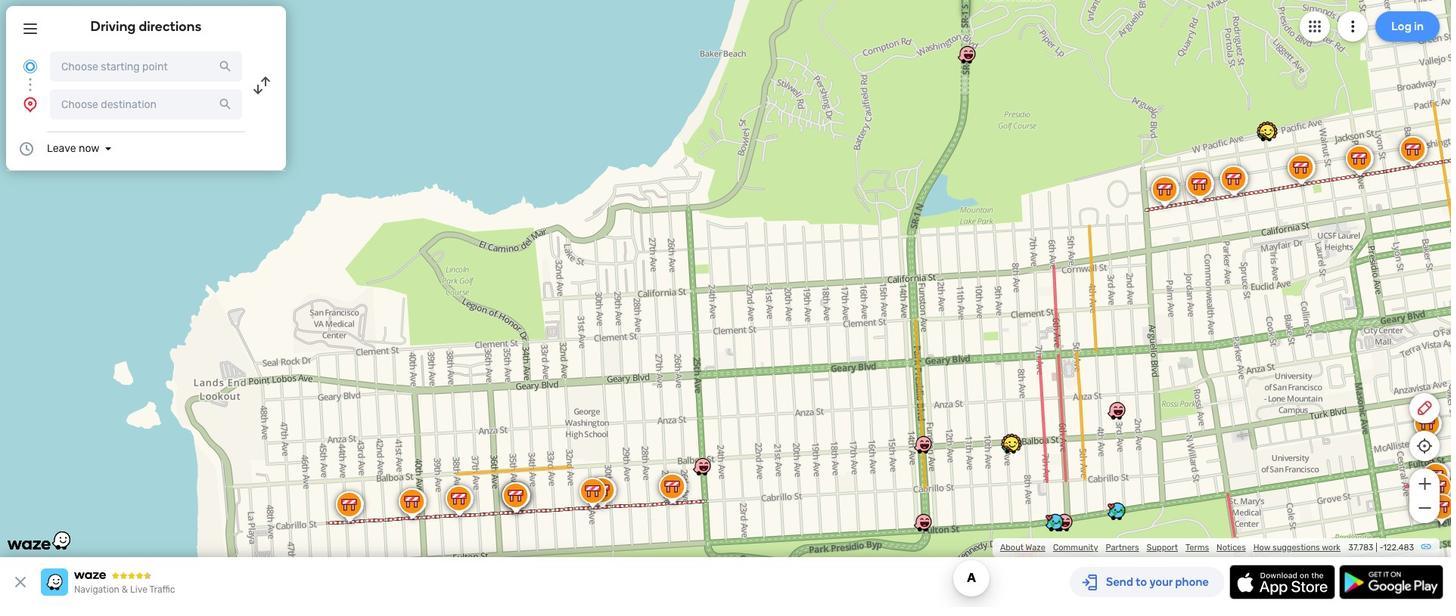 Task type: locate. For each thing, give the bounding box(es) containing it.
community
[[1054, 543, 1099, 553]]

37.783 | -122.483
[[1349, 543, 1415, 553]]

leave now
[[47, 142, 100, 155]]

current location image
[[21, 58, 39, 76]]

partners
[[1106, 543, 1140, 553]]

link image
[[1421, 541, 1433, 553]]

|
[[1376, 543, 1378, 553]]

traffic
[[149, 585, 175, 596]]

navigation
[[74, 585, 119, 596]]

suggestions
[[1273, 543, 1321, 553]]

-
[[1380, 543, 1384, 553]]

driving
[[90, 18, 136, 35]]

driving directions
[[90, 18, 202, 35]]

waze
[[1026, 543, 1046, 553]]

Choose starting point text field
[[50, 51, 242, 82]]

notices
[[1217, 543, 1246, 553]]

partners link
[[1106, 543, 1140, 553]]



Task type: describe. For each thing, give the bounding box(es) containing it.
directions
[[139, 18, 202, 35]]

how suggestions work link
[[1254, 543, 1341, 553]]

leave
[[47, 142, 76, 155]]

how
[[1254, 543, 1271, 553]]

122.483
[[1384, 543, 1415, 553]]

live
[[130, 585, 147, 596]]

navigation & live traffic
[[74, 585, 175, 596]]

zoom in image
[[1416, 475, 1435, 493]]

zoom out image
[[1416, 500, 1435, 518]]

Choose destination text field
[[50, 89, 242, 120]]

support link
[[1147, 543, 1178, 553]]

terms
[[1186, 543, 1210, 553]]

terms link
[[1186, 543, 1210, 553]]

support
[[1147, 543, 1178, 553]]

location image
[[21, 95, 39, 114]]

about
[[1001, 543, 1024, 553]]

now
[[79, 142, 100, 155]]

community link
[[1054, 543, 1099, 553]]

clock image
[[17, 140, 36, 158]]

work
[[1322, 543, 1341, 553]]

pencil image
[[1416, 400, 1434, 418]]

&
[[122, 585, 128, 596]]

about waze community partners support terms notices how suggestions work
[[1001, 543, 1341, 553]]

37.783
[[1349, 543, 1374, 553]]

notices link
[[1217, 543, 1246, 553]]

x image
[[11, 574, 30, 592]]

about waze link
[[1001, 543, 1046, 553]]



Task type: vqa. For each thing, say whether or not it's contained in the screenshot.
the Live
yes



